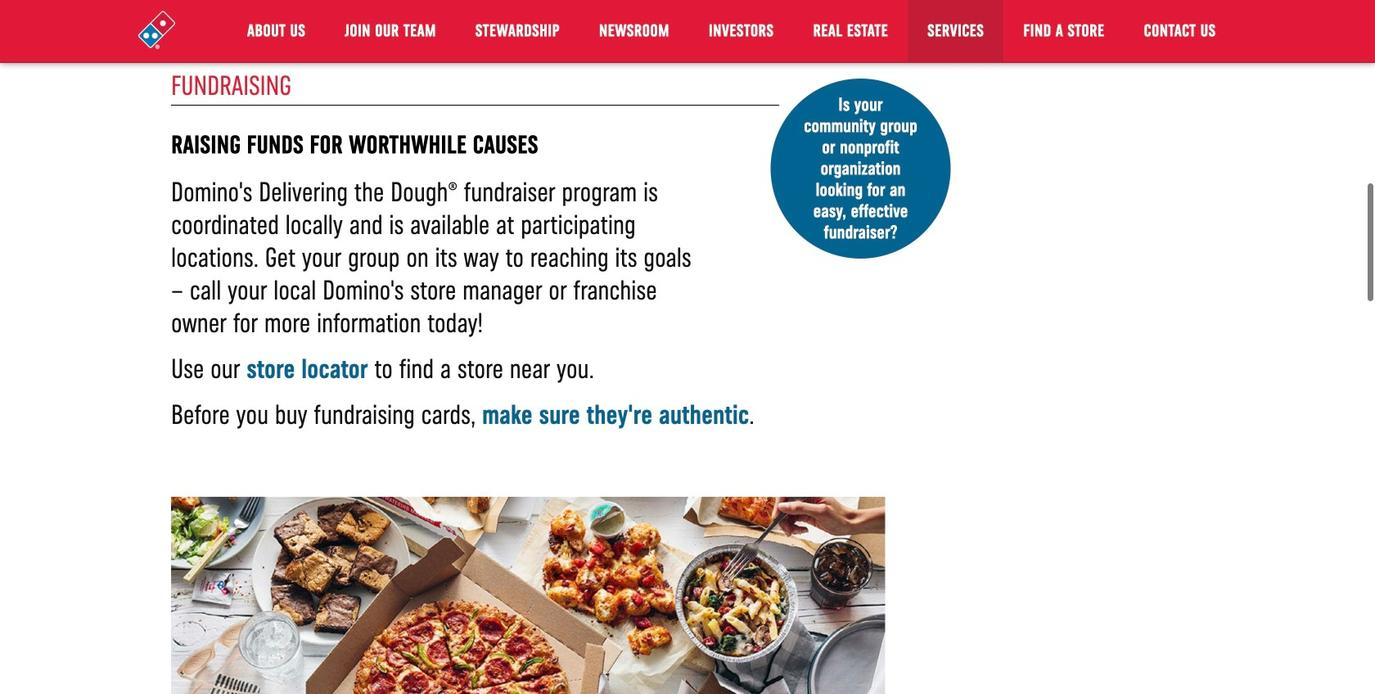Task type: describe. For each thing, give the bounding box(es) containing it.
fundraising image
[[171, 0, 885, 46]]



Task type: locate. For each thing, give the bounding box(es) containing it.
business orders image
[[171, 497, 885, 694]]

domino's image
[[138, 11, 175, 50]]



Task type: vqa. For each thing, say whether or not it's contained in the screenshot.
Real Estate "IMAGE"
no



